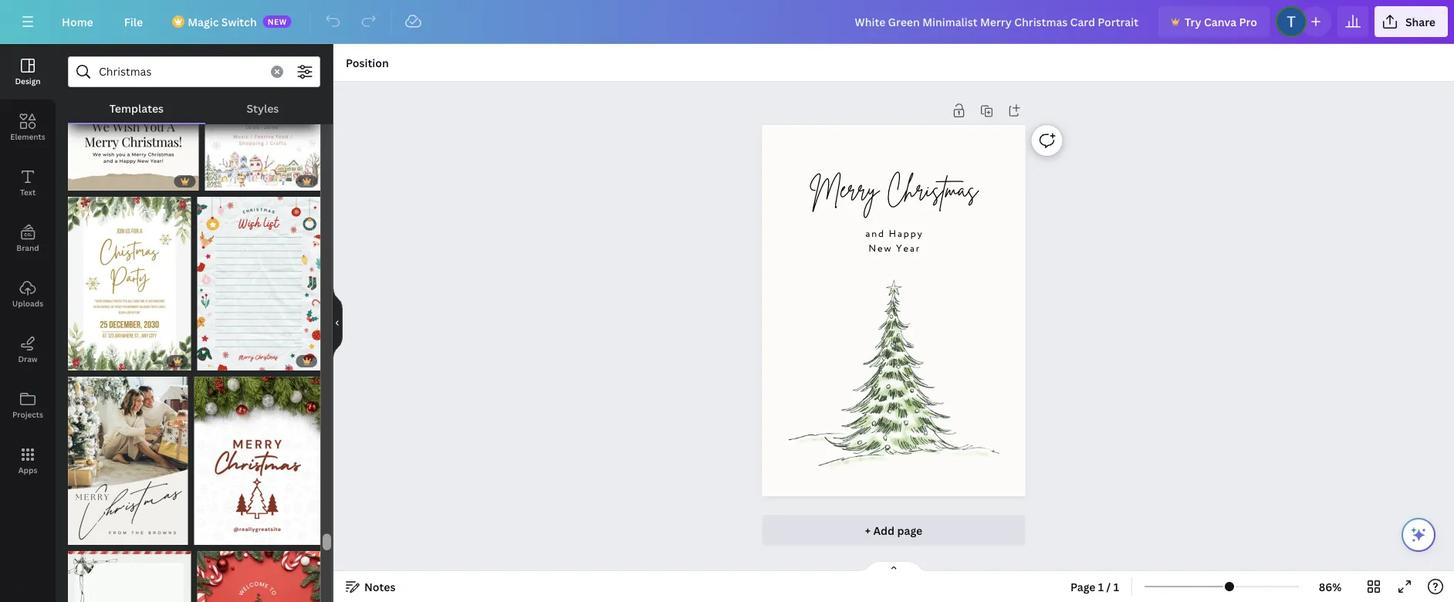 Task type: locate. For each thing, give the bounding box(es) containing it.
page 1 / 1
[[1071, 580, 1120, 594]]

aesthetic christmas card with photo image
[[68, 377, 188, 546]]

apps button
[[0, 433, 56, 489]]

Search Card (105 x 148 mm) templates search field
[[99, 57, 262, 86]]

styles
[[247, 101, 279, 115]]

notes button
[[340, 575, 402, 599]]

projects
[[12, 409, 43, 420]]

text
[[20, 187, 36, 197]]

brand button
[[0, 211, 56, 266]]

colorful cute watercolor illustrated winter holiday village house christmas market flyer image
[[205, 28, 320, 191]]

projects button
[[0, 378, 56, 433]]

elements
[[10, 131, 45, 142]]

page
[[898, 523, 923, 538]]

home link
[[49, 6, 106, 37]]

hide image
[[333, 286, 343, 360]]

red green white modern christmas market invitation flyer group
[[197, 542, 320, 602]]

1 horizontal spatial 1
[[1114, 580, 1120, 594]]

/
[[1107, 580, 1111, 594]]

1 right /
[[1114, 580, 1120, 594]]

notes
[[364, 580, 396, 594]]

simple christmas decoration  stationery page border group
[[68, 542, 191, 602]]

main menu bar
[[0, 0, 1455, 44]]

try
[[1185, 14, 1202, 29]]

simple christmas decoration  stationery page border image
[[68, 552, 191, 602]]

uploads
[[12, 298, 43, 308]]

templates button
[[68, 93, 205, 123]]

0 horizontal spatial 1
[[1099, 580, 1104, 594]]

1 left /
[[1099, 580, 1104, 594]]

canva
[[1205, 14, 1237, 29]]

try canva pro button
[[1159, 6, 1270, 37]]

pro
[[1240, 14, 1258, 29]]

elements button
[[0, 100, 56, 155]]

christmas
[[887, 172, 978, 206]]

+ add page button
[[762, 515, 1026, 546]]

uploads button
[[0, 266, 56, 322]]

side panel tab list
[[0, 44, 56, 489]]

green white minimalist merry christmas poster image
[[194, 377, 320, 546]]

gold and white floral illustrative christmas invitation a4 group
[[68, 188, 191, 371]]

white green red cute playful christmas wish list planner a4 image
[[197, 197, 320, 371]]

position button
[[340, 50, 395, 75]]

canva assistant image
[[1410, 526, 1429, 544]]

position
[[346, 55, 389, 70]]

1
[[1099, 580, 1104, 594], [1114, 580, 1120, 594]]

gold and white floral illustrative christmas invitation a4 image
[[68, 197, 191, 371]]

green red watercolor illustrated merry christmas instagram post group
[[68, 28, 199, 191]]



Task type: describe. For each thing, give the bounding box(es) containing it.
and
[[866, 227, 885, 242]]

design
[[15, 76, 41, 86]]

show pages image
[[857, 561, 931, 573]]

white green red cute playful christmas wish list planner a4 group
[[197, 188, 320, 371]]

86% button
[[1306, 575, 1356, 599]]

file button
[[112, 6, 155, 37]]

switch
[[221, 14, 257, 29]]

Design title text field
[[843, 6, 1153, 37]]

templates
[[109, 101, 164, 115]]

magic switch
[[188, 14, 257, 29]]

new
[[869, 242, 893, 256]]

happy
[[889, 227, 924, 242]]

apps
[[18, 465, 37, 475]]

1 1 from the left
[[1099, 580, 1104, 594]]

styles button
[[205, 93, 320, 123]]

design button
[[0, 44, 56, 100]]

+
[[865, 523, 871, 538]]

text button
[[0, 155, 56, 211]]

colorful cute watercolor illustrated winter holiday village house christmas market flyer group
[[205, 28, 320, 191]]

share button
[[1375, 6, 1449, 37]]

try canva pro
[[1185, 14, 1258, 29]]

new
[[268, 16, 287, 27]]

aesthetic christmas card with photo group
[[68, 368, 188, 546]]

merry christmas
[[810, 172, 978, 206]]

file
[[124, 14, 143, 29]]

+ add page
[[865, 523, 923, 538]]

green red watercolor illustrated merry christmas instagram post image
[[68, 28, 199, 191]]

and happy new year
[[866, 227, 924, 256]]

red green white modern christmas market invitation flyer image
[[197, 552, 320, 602]]

add
[[874, 523, 895, 538]]

draw
[[18, 354, 38, 364]]

draw button
[[0, 322, 56, 378]]

year
[[897, 242, 921, 256]]

86%
[[1320, 580, 1342, 594]]

merry
[[810, 172, 879, 206]]

brand
[[16, 242, 39, 253]]

2 1 from the left
[[1114, 580, 1120, 594]]

share
[[1406, 14, 1436, 29]]

home
[[62, 14, 93, 29]]

green white minimalist merry christmas poster group
[[194, 368, 320, 546]]

magic
[[188, 14, 219, 29]]

page
[[1071, 580, 1096, 594]]



Task type: vqa. For each thing, say whether or not it's contained in the screenshot.
2
no



